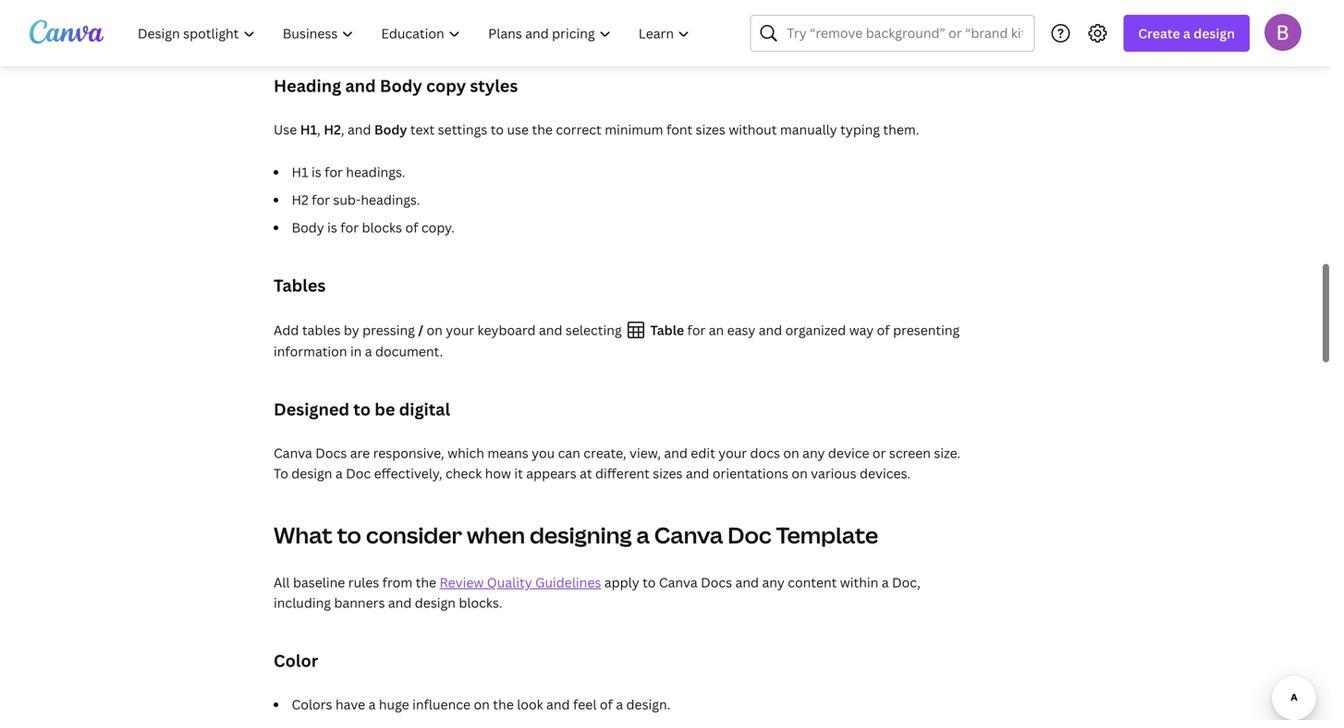 Task type: vqa. For each thing, say whether or not it's contained in the screenshot.
the design within Create a design Dropdown Button
yes



Task type: locate. For each thing, give the bounding box(es) containing it.
h2 for sub-headings.
[[292, 191, 420, 209]]

for an easy and organized way of presenting information in a document.
[[274, 321, 960, 360]]

for left an
[[688, 321, 706, 339]]

is for h1
[[312, 163, 321, 181]]

1 vertical spatial docs
[[701, 574, 732, 591]]

doc down 'are'
[[346, 465, 371, 482]]

canva up to
[[274, 444, 312, 462]]

sizes down view,
[[653, 465, 683, 482]]

1 horizontal spatial of
[[600, 696, 613, 713]]

a right create
[[1184, 25, 1191, 42]]

0 vertical spatial canva
[[274, 444, 312, 462]]

1 horizontal spatial design
[[415, 594, 456, 612]]

to right what
[[337, 520, 362, 550]]

0 vertical spatial headings.
[[346, 163, 405, 181]]

or
[[873, 444, 886, 462]]

means
[[488, 444, 529, 462]]

doc,
[[892, 574, 921, 591]]

designed to be digital
[[274, 398, 450, 421]]

to right "apply"
[[643, 574, 656, 591]]

including
[[274, 594, 331, 612]]

your right /
[[446, 321, 474, 339]]

1 vertical spatial h2
[[292, 191, 309, 209]]

is
[[312, 163, 321, 181], [327, 219, 337, 236]]

2 , from the left
[[341, 121, 345, 138]]

, up h1 is for headings.
[[341, 121, 345, 138]]

design down all baseline rules from the review quality guidelines
[[415, 594, 456, 612]]

1 horizontal spatial docs
[[701, 574, 732, 591]]

add tables by pressing / on your keyboard and selecting
[[274, 321, 625, 339]]

0 horizontal spatial doc
[[346, 465, 371, 482]]

body down h2 for sub-headings.
[[292, 219, 324, 236]]

2 vertical spatial design
[[415, 594, 456, 612]]

sizes right font
[[696, 121, 726, 138]]

to inside apply to canva docs and any content within a doc, including banners and design blocks.
[[643, 574, 656, 591]]

and up h1 is for headings.
[[348, 121, 371, 138]]

0 vertical spatial design
[[1194, 25, 1235, 42]]

1 vertical spatial headings.
[[361, 191, 420, 209]]

a right have
[[369, 696, 376, 713]]

on
[[427, 321, 443, 339], [784, 444, 800, 462], [792, 465, 808, 482], [474, 696, 490, 713]]

correct
[[556, 121, 602, 138]]

1 vertical spatial doc
[[728, 520, 772, 550]]

on right /
[[427, 321, 443, 339]]

edit
[[691, 444, 716, 462]]

1 vertical spatial design
[[292, 465, 332, 482]]

design right create
[[1194, 25, 1235, 42]]

the left look
[[493, 696, 514, 713]]

tables
[[302, 321, 341, 339]]

design inside apply to canva docs and any content within a doc, including banners and design blocks.
[[415, 594, 456, 612]]

check
[[446, 465, 482, 482]]

design inside create a design dropdown button
[[1194, 25, 1235, 42]]

0 horizontal spatial h2
[[292, 191, 309, 209]]

2 horizontal spatial design
[[1194, 25, 1235, 42]]

and right the easy at the top of page
[[759, 321, 782, 339]]

headings. for h2 for sub-headings.
[[361, 191, 420, 209]]

docs
[[316, 444, 347, 462], [701, 574, 732, 591]]

is up h2 for sub-headings.
[[312, 163, 321, 181]]

to
[[274, 465, 288, 482]]

1 horizontal spatial doc
[[728, 520, 772, 550]]

/
[[418, 321, 424, 339]]

to left use
[[491, 121, 504, 138]]

any up various
[[803, 444, 825, 462]]

1 , from the left
[[317, 121, 321, 138]]

apply to canva docs and any content within a doc, including banners and design blocks.
[[274, 574, 921, 612]]

0 vertical spatial docs
[[316, 444, 347, 462]]

a right to
[[336, 465, 343, 482]]

body left copy
[[380, 74, 422, 97]]

to left be
[[353, 398, 371, 421]]

of right feel
[[600, 696, 613, 713]]

a left doc,
[[882, 574, 889, 591]]

1 horizontal spatial the
[[493, 696, 514, 713]]

to for apply to canva docs and any content within a doc, including banners and design blocks.
[[643, 574, 656, 591]]

design inside canva docs are responsive, which means you can create, view, and edit your docs on any device or screen size. to design a doc effectively, check how it appears at different sizes and orientations on various devices.
[[292, 465, 332, 482]]

design
[[1194, 25, 1235, 42], [292, 465, 332, 482], [415, 594, 456, 612]]

0 horizontal spatial your
[[446, 321, 474, 339]]

1 horizontal spatial h2
[[324, 121, 341, 138]]

1 horizontal spatial any
[[803, 444, 825, 462]]

responsive,
[[373, 444, 444, 462]]

and
[[345, 74, 376, 97], [348, 121, 371, 138], [539, 321, 563, 339], [759, 321, 782, 339], [664, 444, 688, 462], [686, 465, 710, 482], [736, 574, 759, 591], [388, 594, 412, 612], [547, 696, 570, 713]]

your
[[446, 321, 474, 339], [719, 444, 747, 462]]

easy
[[727, 321, 756, 339]]

of
[[405, 219, 418, 236], [877, 321, 890, 339], [600, 696, 613, 713]]

0 vertical spatial the
[[532, 121, 553, 138]]

canva right "apply"
[[659, 574, 698, 591]]

headings. up blocks
[[361, 191, 420, 209]]

and down edit
[[686, 465, 710, 482]]

0 vertical spatial h1
[[300, 121, 317, 138]]

0 horizontal spatial is
[[312, 163, 321, 181]]

effectively,
[[374, 465, 442, 482]]

1 horizontal spatial ,
[[341, 121, 345, 138]]

1 vertical spatial canva
[[654, 520, 723, 550]]

by
[[344, 321, 359, 339]]

the
[[532, 121, 553, 138], [416, 574, 437, 591], [493, 696, 514, 713]]

any
[[803, 444, 825, 462], [762, 574, 785, 591]]

2 horizontal spatial of
[[877, 321, 890, 339]]

the right 'from'
[[416, 574, 437, 591]]

for up sub-
[[325, 163, 343, 181]]

appears
[[526, 465, 577, 482]]

,
[[317, 121, 321, 138], [341, 121, 345, 138]]

0 horizontal spatial docs
[[316, 444, 347, 462]]

1 vertical spatial any
[[762, 574, 785, 591]]

top level navigation element
[[126, 15, 706, 52]]

doc inside canva docs are responsive, which means you can create, view, and edit your docs on any device or screen size. to design a doc effectively, check how it appears at different sizes and orientations on various devices.
[[346, 465, 371, 482]]

settings
[[438, 121, 488, 138]]

for left sub-
[[312, 191, 330, 209]]

0 vertical spatial any
[[803, 444, 825, 462]]

can
[[558, 444, 581, 462]]

a
[[1184, 25, 1191, 42], [365, 343, 372, 360], [336, 465, 343, 482], [637, 520, 650, 550], [882, 574, 889, 591], [369, 696, 376, 713], [616, 696, 623, 713]]

to
[[491, 121, 504, 138], [353, 398, 371, 421], [337, 520, 362, 550], [643, 574, 656, 591]]

is down sub-
[[327, 219, 337, 236]]

1 vertical spatial body
[[374, 121, 407, 138]]

1 vertical spatial of
[[877, 321, 890, 339]]

1 vertical spatial h1
[[292, 163, 308, 181]]

h2
[[324, 121, 341, 138], [292, 191, 309, 209]]

1 vertical spatial is
[[327, 219, 337, 236]]

doc down orientations
[[728, 520, 772, 550]]

0 horizontal spatial design
[[292, 465, 332, 482]]

digital
[[399, 398, 450, 421]]

use h1 , h2 , and body text settings to use the correct minimum font sizes without manually typing them.
[[274, 121, 920, 138]]

0 vertical spatial your
[[446, 321, 474, 339]]

of left copy.
[[405, 219, 418, 236]]

h1 right use
[[300, 121, 317, 138]]

review
[[440, 574, 484, 591]]

any left content
[[762, 574, 785, 591]]

body left text
[[374, 121, 407, 138]]

create a design button
[[1124, 15, 1250, 52]]

canva
[[274, 444, 312, 462], [654, 520, 723, 550], [659, 574, 698, 591]]

0 horizontal spatial any
[[762, 574, 785, 591]]

1 vertical spatial the
[[416, 574, 437, 591]]

1 horizontal spatial sizes
[[696, 121, 726, 138]]

canva docs are responsive, which means you can create, view, and edit your docs on any device or screen size. to design a doc effectively, check how it appears at different sizes and orientations on various devices.
[[274, 444, 961, 482]]

1 vertical spatial sizes
[[653, 465, 683, 482]]

at
[[580, 465, 592, 482]]

copy.
[[422, 219, 455, 236]]

2 horizontal spatial the
[[532, 121, 553, 138]]

the right use
[[532, 121, 553, 138]]

0 horizontal spatial sizes
[[653, 465, 683, 482]]

2 vertical spatial the
[[493, 696, 514, 713]]

1 horizontal spatial your
[[719, 444, 747, 462]]

a right in
[[365, 343, 372, 360]]

body
[[380, 74, 422, 97], [374, 121, 407, 138], [292, 219, 324, 236]]

0 horizontal spatial the
[[416, 574, 437, 591]]

all
[[274, 574, 290, 591]]

sub-
[[333, 191, 361, 209]]

colors
[[292, 696, 332, 713]]

sizes inside canva docs are responsive, which means you can create, view, and edit your docs on any device or screen size. to design a doc effectively, check how it appears at different sizes and orientations on various devices.
[[653, 465, 683, 482]]

0 horizontal spatial ,
[[317, 121, 321, 138]]

, right use
[[317, 121, 321, 138]]

it
[[514, 465, 523, 482]]

headings. up h2 for sub-headings.
[[346, 163, 405, 181]]

devices.
[[860, 465, 911, 482]]

1 horizontal spatial is
[[327, 219, 337, 236]]

blocks
[[362, 219, 402, 236]]

device
[[828, 444, 870, 462]]

0 horizontal spatial of
[[405, 219, 418, 236]]

guidelines
[[535, 574, 601, 591]]

h2 up h1 is for headings.
[[324, 121, 341, 138]]

are
[[350, 444, 370, 462]]

2 vertical spatial canva
[[659, 574, 698, 591]]

0 vertical spatial is
[[312, 163, 321, 181]]

h2 left sub-
[[292, 191, 309, 209]]

styles
[[470, 74, 518, 97]]

0 vertical spatial h2
[[324, 121, 341, 138]]

0 vertical spatial of
[[405, 219, 418, 236]]

design right to
[[292, 465, 332, 482]]

0 vertical spatial body
[[380, 74, 422, 97]]

your up orientations
[[719, 444, 747, 462]]

canva down edit
[[654, 520, 723, 550]]

orientations
[[713, 465, 789, 482]]

of right way
[[877, 321, 890, 339]]

1 vertical spatial your
[[719, 444, 747, 462]]

h1 down use
[[292, 163, 308, 181]]

0 vertical spatial doc
[[346, 465, 371, 482]]

and inside for an easy and organized way of presenting information in a document.
[[759, 321, 782, 339]]

when
[[467, 520, 525, 550]]



Task type: describe. For each thing, give the bounding box(es) containing it.
a up "apply"
[[637, 520, 650, 550]]

them.
[[883, 121, 920, 138]]

heading and body copy styles
[[274, 74, 518, 97]]

2 vertical spatial body
[[292, 219, 324, 236]]

pressing
[[363, 321, 415, 339]]

have
[[336, 696, 365, 713]]

rules
[[348, 574, 379, 591]]

a left design.
[[616, 696, 623, 713]]

blocks.
[[459, 594, 502, 612]]

create,
[[584, 444, 627, 462]]

all baseline rules from the review quality guidelines
[[274, 574, 601, 591]]

how
[[485, 465, 511, 482]]

typing
[[841, 121, 880, 138]]

and left selecting
[[539, 321, 563, 339]]

heading
[[274, 74, 341, 97]]

Try "remove background" or "brand kit" search field
[[787, 16, 1023, 51]]

manually
[[780, 121, 838, 138]]

headings. for h1 is for headings.
[[346, 163, 405, 181]]

and right heading on the left top of page
[[345, 74, 376, 97]]

quality
[[487, 574, 532, 591]]

table
[[647, 321, 684, 339]]

is for body
[[327, 219, 337, 236]]

any inside canva docs are responsive, which means you can create, view, and edit your docs on any device or screen size. to design a doc effectively, check how it appears at different sizes and orientations on various devices.
[[803, 444, 825, 462]]

for inside for an easy and organized way of presenting information in a document.
[[688, 321, 706, 339]]

designing
[[530, 520, 632, 550]]

of inside for an easy and organized way of presenting information in a document.
[[877, 321, 890, 339]]

without
[[729, 121, 777, 138]]

create a design
[[1139, 25, 1235, 42]]

a inside for an easy and organized way of presenting information in a document.
[[365, 343, 372, 360]]

docs inside canva docs are responsive, which means you can create, view, and edit your docs on any device or screen size. to design a doc effectively, check how it appears at different sizes and orientations on various devices.
[[316, 444, 347, 462]]

color
[[274, 650, 318, 672]]

create
[[1139, 25, 1181, 42]]

h1 is for headings.
[[292, 163, 405, 181]]

look
[[517, 696, 543, 713]]

canva inside apply to canva docs and any content within a doc, including banners and design blocks.
[[659, 574, 698, 591]]

screen
[[889, 444, 931, 462]]

content
[[788, 574, 837, 591]]

text
[[410, 121, 435, 138]]

for down sub-
[[341, 219, 359, 236]]

on right docs
[[784, 444, 800, 462]]

a inside canva docs are responsive, which means you can create, view, and edit your docs on any device or screen size. to design a doc effectively, check how it appears at different sizes and orientations on various devices.
[[336, 465, 343, 482]]

feel
[[573, 696, 597, 713]]

0 vertical spatial sizes
[[696, 121, 726, 138]]

which
[[448, 444, 484, 462]]

to for designed to be digital
[[353, 398, 371, 421]]

selecting
[[566, 321, 622, 339]]

use
[[507, 121, 529, 138]]

any inside apply to canva docs and any content within a doc, including banners and design blocks.
[[762, 574, 785, 591]]

keyboard
[[478, 321, 536, 339]]

design.
[[627, 696, 671, 713]]

size.
[[934, 444, 961, 462]]

bob builder image
[[1265, 14, 1302, 51]]

and left content
[[736, 574, 759, 591]]

influence
[[413, 696, 471, 713]]

review quality guidelines link
[[440, 574, 601, 591]]

be
[[375, 398, 395, 421]]

docs
[[750, 444, 780, 462]]

way
[[850, 321, 874, 339]]

from
[[383, 574, 413, 591]]

within
[[840, 574, 879, 591]]

presenting
[[893, 321, 960, 339]]

an
[[709, 321, 724, 339]]

template
[[776, 520, 879, 550]]

and left feel
[[547, 696, 570, 713]]

canva inside canva docs are responsive, which means you can create, view, and edit your docs on any device or screen size. to design a doc effectively, check how it appears at different sizes and orientations on various devices.
[[274, 444, 312, 462]]

what
[[274, 520, 333, 550]]

to for what to consider when designing a canva doc template
[[337, 520, 362, 550]]

apply
[[605, 574, 640, 591]]

what to consider when designing a canva doc template
[[274, 520, 879, 550]]

add
[[274, 321, 299, 339]]

in
[[350, 343, 362, 360]]

banners
[[334, 594, 385, 612]]

copy
[[426, 74, 466, 97]]

docs inside apply to canva docs and any content within a doc, including banners and design blocks.
[[701, 574, 732, 591]]

consider
[[366, 520, 462, 550]]

organized
[[786, 321, 846, 339]]

and left edit
[[664, 444, 688, 462]]

and down 'from'
[[388, 594, 412, 612]]

a inside apply to canva docs and any content within a doc, including banners and design blocks.
[[882, 574, 889, 591]]

2 vertical spatial of
[[600, 696, 613, 713]]

view,
[[630, 444, 661, 462]]

font
[[667, 121, 693, 138]]

on right influence
[[474, 696, 490, 713]]

a inside create a design dropdown button
[[1184, 25, 1191, 42]]

you
[[532, 444, 555, 462]]

body is for blocks of copy.
[[292, 219, 455, 236]]

baseline
[[293, 574, 345, 591]]

tables
[[274, 274, 326, 297]]

on left various
[[792, 465, 808, 482]]

designed
[[274, 398, 350, 421]]

different
[[596, 465, 650, 482]]

use
[[274, 121, 297, 138]]

your inside canva docs are responsive, which means you can create, view, and edit your docs on any device or screen size. to design a doc effectively, check how it appears at different sizes and orientations on various devices.
[[719, 444, 747, 462]]

document.
[[375, 343, 443, 360]]

minimum
[[605, 121, 663, 138]]

colors have a huge influence on the look and feel of a design.
[[292, 696, 671, 713]]

information
[[274, 343, 347, 360]]

various
[[811, 465, 857, 482]]



